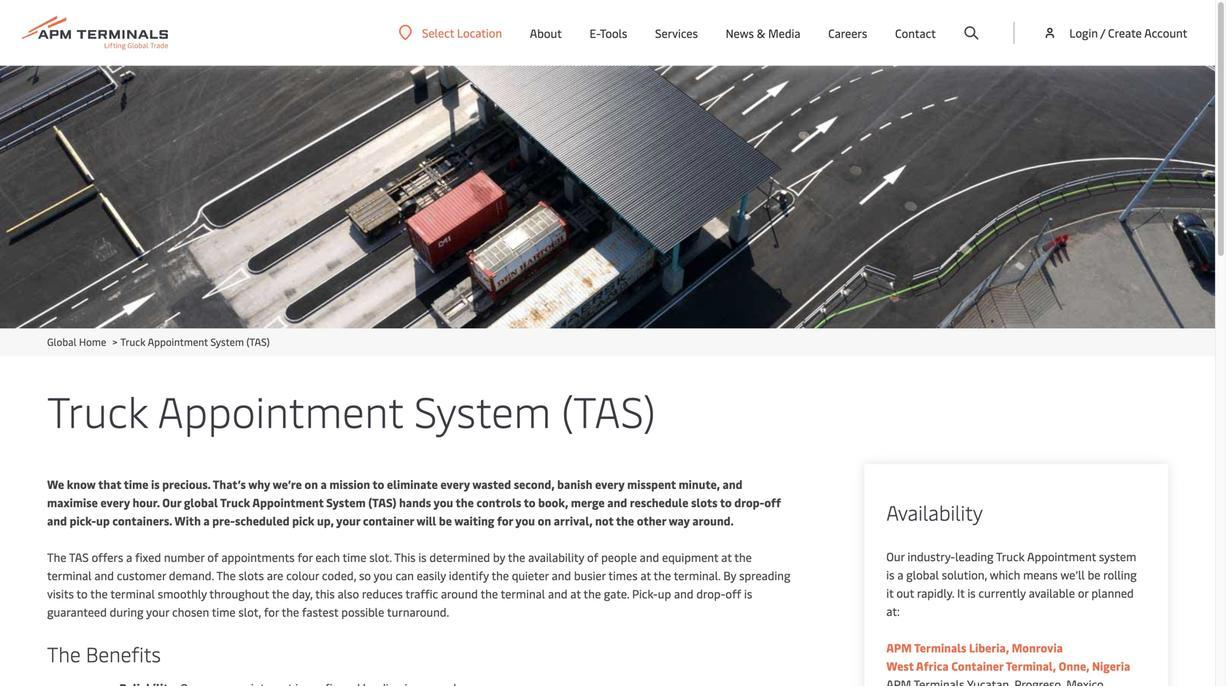 Task type: locate. For each thing, give the bounding box(es) containing it.
for up colour
[[298, 549, 313, 565]]

slots inside the tas offers a fixed number of appointments for each time slot. this is determined by the availability of people and equipment at the terminal and customer demand. the slots are colour coded, so you can easily identify the quieter and busier times at the terminal. by spreading visits to the terminal smoothly throughout the day, this also reduces traffic around the terminal and at the gate. pick-up and drop-off is guaranteed during your chosen time slot, for the fastest possible turnaround.
[[239, 568, 264, 583]]

off
[[765, 495, 781, 510], [726, 586, 742, 602]]

0 vertical spatial global
[[184, 495, 218, 510]]

so
[[359, 568, 371, 583]]

time up 'so'
[[343, 549, 367, 565]]

0 horizontal spatial for
[[264, 604, 279, 620]]

1 vertical spatial your
[[146, 604, 169, 620]]

at
[[722, 549, 732, 565], [641, 568, 651, 583], [571, 586, 581, 602]]

0 vertical spatial drop-
[[735, 495, 765, 510]]

and up not
[[608, 495, 628, 510]]

number
[[164, 549, 205, 565]]

1 vertical spatial up
[[658, 586, 672, 602]]

the up 'waiting'
[[456, 495, 474, 510]]

0 vertical spatial up
[[96, 513, 110, 529]]

for right slot,
[[264, 604, 279, 620]]

for down 'controls'
[[497, 513, 513, 529]]

1 vertical spatial global
[[907, 567, 939, 583]]

and down availability
[[552, 568, 571, 583]]

create
[[1109, 25, 1142, 41]]

you up will
[[434, 495, 453, 510]]

a inside the tas offers a fixed number of appointments for each time slot. this is determined by the availability of people and equipment at the terminal and customer demand. the slots are colour coded, so you can easily identify the quieter and busier times at the terminal. by spreading visits to the terminal smoothly throughout the day, this also reduces traffic around the terminal and at the gate. pick-up and drop-off is guaranteed during your chosen time slot, for the fastest possible turnaround.
[[126, 549, 132, 565]]

the down "are"
[[272, 586, 289, 602]]

2 horizontal spatial time
[[343, 549, 367, 565]]

you
[[434, 495, 453, 510], [516, 513, 535, 529], [374, 568, 393, 583]]

0 horizontal spatial time
[[124, 476, 149, 492]]

the
[[47, 549, 66, 565], [216, 568, 236, 583], [47, 640, 81, 668]]

our down precious.
[[162, 495, 181, 510]]

slot,
[[239, 604, 261, 620]]

a left fixed
[[126, 549, 132, 565]]

1 vertical spatial on
[[538, 513, 551, 529]]

2 horizontal spatial (tas)
[[562, 382, 656, 439]]

0 vertical spatial time
[[124, 476, 149, 492]]

to up the guaranteed
[[77, 586, 88, 602]]

1 vertical spatial system
[[414, 382, 551, 439]]

time up the hour.
[[124, 476, 149, 492]]

/
[[1101, 25, 1106, 41]]

2 horizontal spatial you
[[516, 513, 535, 529]]

appointment
[[148, 335, 208, 349], [158, 382, 404, 439], [252, 495, 324, 510], [1028, 549, 1097, 564]]

services
[[655, 25, 698, 41]]

2 vertical spatial (tas)
[[368, 495, 397, 510]]

(tas)
[[247, 335, 270, 349], [562, 382, 656, 439], [368, 495, 397, 510]]

home
[[79, 335, 106, 349]]

of
[[207, 549, 219, 565], [587, 549, 599, 565]]

0 horizontal spatial slots
[[239, 568, 264, 583]]

and down maximise
[[47, 513, 67, 529]]

every up merge
[[595, 476, 625, 492]]

truck
[[120, 335, 146, 349], [47, 382, 148, 439], [220, 495, 250, 510], [997, 549, 1025, 564]]

the for the benefits
[[47, 640, 81, 668]]

1 horizontal spatial your
[[336, 513, 360, 529]]

and
[[723, 476, 743, 492], [608, 495, 628, 510], [47, 513, 67, 529], [640, 549, 660, 565], [94, 568, 114, 583], [552, 568, 571, 583], [548, 586, 568, 602], [674, 586, 694, 602]]

0 vertical spatial be
[[439, 513, 452, 529]]

minute,
[[679, 476, 720, 492]]

on right we're
[[305, 476, 318, 492]]

the for the tas offers a fixed number of appointments for each time slot. this is determined by the availability of people and equipment at the terminal and customer demand. the slots are colour coded, so you can easily identify the quieter and busier times at the terminal. by spreading visits to the terminal smoothly throughout the day, this also reduces traffic around the terminal and at the gate. pick-up and drop-off is guaranteed during your chosen time slot, for the fastest possible turnaround.
[[47, 549, 66, 565]]

to right mission
[[373, 476, 385, 492]]

0 horizontal spatial at
[[571, 586, 581, 602]]

which
[[990, 567, 1021, 583]]

we
[[47, 476, 64, 492]]

0 horizontal spatial our
[[162, 495, 181, 510]]

2 vertical spatial time
[[212, 604, 236, 620]]

2 vertical spatial you
[[374, 568, 393, 583]]

that
[[98, 476, 121, 492]]

be inside our industry-leading truck appointment system is a global solution, which means we'll be rolling it out rapidly. it is currently available or planned at:
[[1088, 567, 1101, 583]]

your inside the tas offers a fixed number of appointments for each time slot. this is determined by the availability of people and equipment at the terminal and customer demand. the slots are colour coded, so you can easily identify the quieter and busier times at the terminal. by spreading visits to the terminal smoothly throughout the day, this also reduces traffic around the terminal and at the gate. pick-up and drop-off is guaranteed during your chosen time slot, for the fastest possible turnaround.
[[146, 604, 169, 620]]

a up "out"
[[898, 567, 904, 583]]

1 horizontal spatial drop-
[[735, 495, 765, 510]]

truck down home
[[47, 382, 148, 439]]

0 horizontal spatial global
[[184, 495, 218, 510]]

be inside we know that time is precious. that's why we're on a mission to eliminate every wasted second, banish every misspent minute, and maximise every hour. our global truck appointment system (tas) hands you the controls to book, merge and reschedule slots to drop-off and pick-up containers. with a pre-scheduled pick up, your container will be waiting for you on arrival, not the other way around.
[[439, 513, 452, 529]]

0 horizontal spatial off
[[726, 586, 742, 602]]

1 vertical spatial time
[[343, 549, 367, 565]]

a
[[321, 476, 327, 492], [204, 513, 210, 529], [126, 549, 132, 565], [898, 567, 904, 583]]

apm terminals liberia, monrovia link
[[887, 640, 1063, 656]]

1 horizontal spatial off
[[765, 495, 781, 510]]

location
[[457, 25, 502, 41]]

and down offers on the bottom
[[94, 568, 114, 583]]

0 horizontal spatial system
[[211, 335, 244, 349]]

0 horizontal spatial be
[[439, 513, 452, 529]]

this
[[394, 549, 416, 565]]

slots down minute,
[[691, 495, 718, 510]]

global inside our industry-leading truck appointment system is a global solution, which means we'll be rolling it out rapidly. it is currently available or planned at:
[[907, 567, 939, 583]]

every left the wasted in the left of the page
[[441, 476, 470, 492]]

time down throughout
[[212, 604, 236, 620]]

or
[[1078, 585, 1089, 601]]

you down 'controls'
[[516, 513, 535, 529]]

that's
[[213, 476, 246, 492]]

1 vertical spatial our
[[887, 549, 905, 564]]

the up by at the bottom right of the page
[[735, 549, 752, 565]]

and right people at the bottom of the page
[[640, 549, 660, 565]]

is up the hour.
[[151, 476, 160, 492]]

0 vertical spatial off
[[765, 495, 781, 510]]

2 horizontal spatial terminal
[[501, 586, 545, 602]]

fastest
[[302, 604, 339, 620]]

turnaround.
[[387, 604, 449, 620]]

global down industry-
[[907, 567, 939, 583]]

terminal up visits at the left of page
[[47, 568, 92, 583]]

0 horizontal spatial every
[[100, 495, 130, 510]]

1 vertical spatial at
[[641, 568, 651, 583]]

1 horizontal spatial on
[[538, 513, 551, 529]]

controls
[[477, 495, 522, 510]]

0 vertical spatial your
[[336, 513, 360, 529]]

the right not
[[616, 513, 634, 529]]

0 horizontal spatial of
[[207, 549, 219, 565]]

truck up which
[[997, 549, 1025, 564]]

up down equipment on the bottom of the page
[[658, 586, 672, 602]]

1 horizontal spatial up
[[658, 586, 672, 602]]

available
[[1029, 585, 1076, 601]]

your right up,
[[336, 513, 360, 529]]

1 vertical spatial be
[[1088, 567, 1101, 583]]

0 vertical spatial the
[[47, 549, 66, 565]]

system inside we know that time is precious. that's why we're on a mission to eliminate every wasted second, banish every misspent minute, and maximise every hour. our global truck appointment system (tas) hands you the controls to book, merge and reschedule slots to drop-off and pick-up containers. with a pre-scheduled pick up, your container will be waiting for you on arrival, not the other way around.
[[326, 495, 366, 510]]

be up or
[[1088, 567, 1101, 583]]

at down busier in the left of the page
[[571, 586, 581, 602]]

time inside we know that time is precious. that's why we're on a mission to eliminate every wasted second, banish every misspent minute, and maximise every hour. our global truck appointment system (tas) hands you the controls to book, merge and reschedule slots to drop-off and pick-up containers. with a pre-scheduled pick up, your container will be waiting for you on arrival, not the other way around.
[[124, 476, 149, 492]]

1 horizontal spatial our
[[887, 549, 905, 564]]

0 horizontal spatial you
[[374, 568, 393, 583]]

a left mission
[[321, 476, 327, 492]]

on down book, at the bottom
[[538, 513, 551, 529]]

during
[[110, 604, 144, 620]]

truck down that's
[[220, 495, 250, 510]]

of up demand.
[[207, 549, 219, 565]]

2 vertical spatial system
[[326, 495, 366, 510]]

global
[[47, 335, 77, 349]]

time
[[124, 476, 149, 492], [343, 549, 367, 565], [212, 604, 236, 620]]

by
[[724, 568, 737, 583]]

of up busier in the left of the page
[[587, 549, 599, 565]]

at:
[[887, 603, 900, 619]]

our
[[162, 495, 181, 510], [887, 549, 905, 564]]

out
[[897, 585, 915, 601]]

1 horizontal spatial at
[[641, 568, 651, 583]]

1 vertical spatial you
[[516, 513, 535, 529]]

up
[[96, 513, 110, 529], [658, 586, 672, 602]]

0 horizontal spatial on
[[305, 476, 318, 492]]

scheduled
[[235, 513, 290, 529]]

1 horizontal spatial for
[[298, 549, 313, 565]]

each
[[316, 549, 340, 565]]

to up around.
[[720, 495, 732, 510]]

0 vertical spatial you
[[434, 495, 453, 510]]

to down second,
[[524, 495, 536, 510]]

the
[[456, 495, 474, 510], [616, 513, 634, 529], [508, 549, 526, 565], [735, 549, 752, 565], [492, 568, 509, 583], [654, 568, 671, 583], [90, 586, 108, 602], [272, 586, 289, 602], [481, 586, 498, 602], [584, 586, 601, 602], [282, 604, 299, 620]]

busier
[[574, 568, 606, 583]]

hour.
[[133, 495, 160, 510]]

be right will
[[439, 513, 452, 529]]

1 horizontal spatial system
[[326, 495, 366, 510]]

global up with
[[184, 495, 218, 510]]

a left pre-
[[204, 513, 210, 529]]

2 horizontal spatial system
[[414, 382, 551, 439]]

our left industry-
[[887, 549, 905, 564]]

the up the guaranteed
[[90, 586, 108, 602]]

the down the guaranteed
[[47, 640, 81, 668]]

containers.
[[112, 513, 172, 529]]

e-tools
[[590, 25, 628, 41]]

1 vertical spatial drop-
[[697, 586, 726, 602]]

1 horizontal spatial be
[[1088, 567, 1101, 583]]

the up throughout
[[216, 568, 236, 583]]

2 horizontal spatial for
[[497, 513, 513, 529]]

is down spreading
[[745, 586, 753, 602]]

every down that
[[100, 495, 130, 510]]

1 horizontal spatial of
[[587, 549, 599, 565]]

is right it
[[968, 585, 976, 601]]

every
[[441, 476, 470, 492], [595, 476, 625, 492], [100, 495, 130, 510]]

drop- inside we know that time is precious. that's why we're on a mission to eliminate every wasted second, banish every misspent minute, and maximise every hour. our global truck appointment system (tas) hands you the controls to book, merge and reschedule slots to drop-off and pick-up containers. with a pre-scheduled pick up, your container will be waiting for you on arrival, not the other way around.
[[735, 495, 765, 510]]

at up the 'pick-'
[[641, 568, 651, 583]]

news & media button
[[726, 0, 801, 66]]

0 horizontal spatial drop-
[[697, 586, 726, 602]]

truck inside we know that time is precious. that's why we're on a mission to eliminate every wasted second, banish every misspent minute, and maximise every hour. our global truck appointment system (tas) hands you the controls to book, merge and reschedule slots to drop-off and pick-up containers. with a pre-scheduled pick up, your container will be waiting for you on arrival, not the other way around.
[[220, 495, 250, 510]]

1 vertical spatial off
[[726, 586, 742, 602]]

1 horizontal spatial (tas)
[[368, 495, 397, 510]]

>
[[112, 335, 118, 349]]

reschedule
[[630, 495, 689, 510]]

0 horizontal spatial your
[[146, 604, 169, 620]]

0 vertical spatial at
[[722, 549, 732, 565]]

1 vertical spatial for
[[298, 549, 313, 565]]

day,
[[292, 586, 313, 602]]

at up by at the bottom right of the page
[[722, 549, 732, 565]]

way
[[669, 513, 690, 529]]

hands
[[399, 495, 431, 510]]

drop-
[[735, 495, 765, 510], [697, 586, 726, 602]]

determined
[[430, 549, 490, 565]]

slots
[[691, 495, 718, 510], [239, 568, 264, 583]]

news & media
[[726, 25, 801, 41]]

terminals
[[915, 640, 967, 656]]

1 vertical spatial slots
[[239, 568, 264, 583]]

terminal up the during on the left of the page
[[110, 586, 155, 602]]

0 vertical spatial (tas)
[[247, 335, 270, 349]]

up down maximise
[[96, 513, 110, 529]]

the left "tas"
[[47, 549, 66, 565]]

e-
[[590, 25, 600, 41]]

equipment
[[662, 549, 719, 565]]

e-tools button
[[590, 0, 628, 66]]

0 horizontal spatial (tas)
[[247, 335, 270, 349]]

0 horizontal spatial up
[[96, 513, 110, 529]]

1 horizontal spatial slots
[[691, 495, 718, 510]]

your down "smoothly"
[[146, 604, 169, 620]]

solution,
[[942, 567, 988, 583]]

0 vertical spatial our
[[162, 495, 181, 510]]

2 vertical spatial for
[[264, 604, 279, 620]]

2 vertical spatial the
[[47, 640, 81, 668]]

colour
[[286, 568, 319, 583]]

you right 'so'
[[374, 568, 393, 583]]

0 horizontal spatial terminal
[[47, 568, 92, 583]]

2 vertical spatial at
[[571, 586, 581, 602]]

slots down appointments
[[239, 568, 264, 583]]

to
[[373, 476, 385, 492], [524, 495, 536, 510], [720, 495, 732, 510], [77, 586, 88, 602]]

1 horizontal spatial global
[[907, 567, 939, 583]]

off inside the tas offers a fixed number of appointments for each time slot. this is determined by the availability of people and equipment at the terminal and customer demand. the slots are colour coded, so you can easily identify the quieter and busier times at the terminal. by spreading visits to the terminal smoothly throughout the day, this also reduces traffic around the terminal and at the gate. pick-up and drop-off is guaranteed during your chosen time slot, for the fastest possible turnaround.
[[726, 586, 742, 602]]

2 of from the left
[[587, 549, 599, 565]]

0 vertical spatial slots
[[691, 495, 718, 510]]

currently
[[979, 585, 1026, 601]]

terminal down quieter
[[501, 586, 545, 602]]

1 horizontal spatial terminal
[[110, 586, 155, 602]]

select location button
[[399, 25, 502, 41]]

0 vertical spatial for
[[497, 513, 513, 529]]

reduces
[[362, 586, 403, 602]]



Task type: describe. For each thing, give the bounding box(es) containing it.
west
[[887, 658, 914, 674]]

traffic
[[406, 586, 438, 602]]

media
[[769, 25, 801, 41]]

1 horizontal spatial every
[[441, 476, 470, 492]]

why
[[248, 476, 270, 492]]

we know that time is precious. that's why we're on a mission to eliminate every wasted second, banish every misspent minute, and maximise every hour. our global truck appointment system (tas) hands you the controls to book, merge and reschedule slots to drop-off and pick-up containers. with a pre-scheduled pick up, your container will be waiting for you on arrival, not the other way around.
[[47, 476, 781, 529]]

and down terminal. on the bottom
[[674, 586, 694, 602]]

tas
[[69, 549, 89, 565]]

your inside we know that time is precious. that's why we're on a mission to eliminate every wasted second, banish every misspent minute, and maximise every hour. our global truck appointment system (tas) hands you the controls to book, merge and reschedule slots to drop-off and pick-up containers. with a pre-scheduled pick up, your container will be waiting for you on arrival, not the other way around.
[[336, 513, 360, 529]]

the down by
[[492, 568, 509, 583]]

rapidly.
[[917, 585, 955, 601]]

means
[[1024, 567, 1058, 583]]

container
[[952, 658, 1004, 674]]

the right by
[[508, 549, 526, 565]]

second,
[[514, 476, 555, 492]]

the down identify
[[481, 586, 498, 602]]

quieter
[[512, 568, 549, 583]]

our inside we know that time is precious. that's why we're on a mission to eliminate every wasted second, banish every misspent minute, and maximise every hour. our global truck appointment system (tas) hands you the controls to book, merge and reschedule slots to drop-off and pick-up containers. with a pre-scheduled pick up, your container will be waiting for you on arrival, not the other way around.
[[162, 495, 181, 510]]

0 vertical spatial on
[[305, 476, 318, 492]]

is inside we know that time is precious. that's why we're on a mission to eliminate every wasted second, banish every misspent minute, and maximise every hour. our global truck appointment system (tas) hands you the controls to book, merge and reschedule slots to drop-off and pick-up containers. with a pre-scheduled pick up, your container will be waiting for you on arrival, not the other way around.
[[151, 476, 160, 492]]

and right minute,
[[723, 476, 743, 492]]

identify
[[449, 568, 489, 583]]

we're
[[273, 476, 302, 492]]

to inside the tas offers a fixed number of appointments for each time slot. this is determined by the availability of people and equipment at the terminal and customer demand. the slots are colour coded, so you can easily identify the quieter and busier times at the terminal. by spreading visits to the terminal smoothly throughout the day, this also reduces traffic around the terminal and at the gate. pick-up and drop-off is guaranteed during your chosen time slot, for the fastest possible turnaround.
[[77, 586, 88, 602]]

monrovia
[[1012, 640, 1063, 656]]

contact button
[[896, 0, 936, 66]]

truck inside our industry-leading truck appointment system is a global solution, which means we'll be rolling it out rapidly. it is currently available or planned at:
[[997, 549, 1025, 564]]

nigeria
[[1093, 658, 1131, 674]]

can
[[396, 568, 414, 583]]

the up the 'pick-'
[[654, 568, 671, 583]]

and down quieter
[[548, 586, 568, 602]]

&
[[757, 25, 766, 41]]

know
[[67, 476, 96, 492]]

banish
[[557, 476, 593, 492]]

slots inside we know that time is precious. that's why we're on a mission to eliminate every wasted second, banish every misspent minute, and maximise every hour. our global truck appointment system (tas) hands you the controls to book, merge and reschedule slots to drop-off and pick-up containers. with a pre-scheduled pick up, your container will be waiting for you on arrival, not the other way around.
[[691, 495, 718, 510]]

up inside the tas offers a fixed number of appointments for each time slot. this is determined by the availability of people and equipment at the terminal and customer demand. the slots are colour coded, so you can easily identify the quieter and busier times at the terminal. by spreading visits to the terminal smoothly throughout the day, this also reduces traffic around the terminal and at the gate. pick-up and drop-off is guaranteed during your chosen time slot, for the fastest possible turnaround.
[[658, 586, 672, 602]]

other
[[637, 513, 666, 529]]

container
[[363, 513, 414, 529]]

1 horizontal spatial time
[[212, 604, 236, 620]]

tools
[[600, 25, 628, 41]]

chosen
[[172, 604, 209, 620]]

the down busier in the left of the page
[[584, 586, 601, 602]]

precious.
[[162, 476, 211, 492]]

2 horizontal spatial every
[[595, 476, 625, 492]]

appointments
[[221, 549, 295, 565]]

select location
[[422, 25, 502, 41]]

planned
[[1092, 585, 1134, 601]]

a inside our industry-leading truck appointment system is a global solution, which means we'll be rolling it out rapidly. it is currently available or planned at:
[[898, 567, 904, 583]]

login / create account link
[[1043, 0, 1188, 66]]

the down day,
[[282, 604, 299, 620]]

terminal.
[[674, 568, 721, 583]]

africa
[[916, 658, 949, 674]]

drop- inside the tas offers a fixed number of appointments for each time slot. this is determined by the availability of people and equipment at the terminal and customer demand. the slots are colour coded, so you can easily identify the quieter and busier times at the terminal. by spreading visits to the terminal smoothly throughout the day, this also reduces traffic around the terminal and at the gate. pick-up and drop-off is guaranteed during your chosen time slot, for the fastest possible turnaround.
[[697, 586, 726, 602]]

this
[[315, 586, 335, 602]]

leading
[[956, 549, 994, 564]]

(tas) inside we know that time is precious. that's why we're on a mission to eliminate every wasted second, banish every misspent minute, and maximise every hour. our global truck appointment system (tas) hands you the controls to book, merge and reschedule slots to drop-off and pick-up containers. with a pre-scheduled pick up, your container will be waiting for you on arrival, not the other way around.
[[368, 495, 397, 510]]

appointment inside our industry-leading truck appointment system is a global solution, which means we'll be rolling it out rapidly. it is currently available or planned at:
[[1028, 549, 1097, 564]]

1 horizontal spatial you
[[434, 495, 453, 510]]

customer
[[117, 568, 166, 583]]

waiting
[[455, 513, 495, 529]]

you inside the tas offers a fixed number of appointments for each time slot. this is determined by the availability of people and equipment at the terminal and customer demand. the slots are colour coded, so you can easily identify the quieter and busier times at the terminal. by spreading visits to the terminal smoothly throughout the day, this also reduces traffic around the terminal and at the gate. pick-up and drop-off is guaranteed during your chosen time slot, for the fastest possible turnaround.
[[374, 568, 393, 583]]

up inside we know that time is precious. that's why we're on a mission to eliminate every wasted second, banish every misspent minute, and maximise every hour. our global truck appointment system (tas) hands you the controls to book, merge and reschedule slots to drop-off and pick-up containers. with a pre-scheduled pick up, your container will be waiting for you on arrival, not the other way around.
[[96, 513, 110, 529]]

our industry-leading truck appointment system is a global solution, which means we'll be rolling it out rapidly. it is currently available or planned at:
[[887, 549, 1137, 619]]

onne,
[[1059, 658, 1090, 674]]

pick
[[292, 513, 315, 529]]

0 vertical spatial system
[[211, 335, 244, 349]]

is up the it
[[887, 567, 895, 583]]

about
[[530, 25, 562, 41]]

1 vertical spatial the
[[216, 568, 236, 583]]

truck appointment system (tas)
[[47, 382, 656, 439]]

terminal,
[[1006, 658, 1057, 674]]

apm
[[887, 640, 912, 656]]

news
[[726, 25, 754, 41]]

1 of from the left
[[207, 549, 219, 565]]

gate.
[[604, 586, 630, 602]]

the tas offers a fixed number of appointments for each time slot. this is determined by the availability of people and equipment at the terminal and customer demand. the slots are colour coded, so you can easily identify the quieter and busier times at the terminal. by spreading visits to the terminal smoothly throughout the day, this also reduces traffic around the terminal and at the gate. pick-up and drop-off is guaranteed during your chosen time slot, for the fastest possible turnaround.
[[47, 549, 791, 620]]

login / create account
[[1070, 25, 1188, 41]]

availability
[[528, 549, 585, 565]]

people
[[601, 549, 637, 565]]

availability
[[887, 498, 983, 526]]

1 vertical spatial (tas)
[[562, 382, 656, 439]]

arrival,
[[554, 513, 593, 529]]

appointment inside we know that time is precious. that's why we're on a mission to eliminate every wasted second, banish every misspent minute, and maximise every hour. our global truck appointment system (tas) hands you the controls to book, merge and reschedule slots to drop-off and pick-up containers. with a pre-scheduled pick up, your container will be waiting for you on arrival, not the other way around.
[[252, 495, 324, 510]]

not
[[595, 513, 614, 529]]

wasted
[[473, 476, 511, 492]]

apm terminals liberia, monrovia west africa container terminal, onne, nigeria
[[887, 640, 1131, 674]]

by
[[493, 549, 505, 565]]

around
[[441, 586, 478, 602]]

merge
[[571, 495, 605, 510]]

it
[[958, 585, 965, 601]]

coded,
[[322, 568, 356, 583]]

account
[[1145, 25, 1188, 41]]

off inside we know that time is precious. that's why we're on a mission to eliminate every wasted second, banish every misspent minute, and maximise every hour. our global truck appointment system (tas) hands you the controls to book, merge and reschedule slots to drop-off and pick-up containers. with a pre-scheduled pick up, your container will be waiting for you on arrival, not the other way around.
[[765, 495, 781, 510]]

mission
[[330, 476, 370, 492]]

our inside our industry-leading truck appointment system is a global solution, which means we'll be rolling it out rapidly. it is currently available or planned at:
[[887, 549, 905, 564]]

we'll
[[1061, 567, 1085, 583]]

offers
[[92, 549, 123, 565]]

smoothly
[[158, 586, 207, 602]]

truck right > on the left of page
[[120, 335, 146, 349]]

easily
[[417, 568, 446, 583]]

2 horizontal spatial at
[[722, 549, 732, 565]]

global inside we know that time is precious. that's why we're on a mission to eliminate every wasted second, banish every misspent minute, and maximise every hour. our global truck appointment system (tas) hands you the controls to book, merge and reschedule slots to drop-off and pick-up containers. with a pre-scheduled pick up, your container will be waiting for you on arrival, not the other way around.
[[184, 495, 218, 510]]

book,
[[538, 495, 569, 510]]

for inside we know that time is precious. that's why we're on a mission to eliminate every wasted second, banish every misspent minute, and maximise every hour. our global truck appointment system (tas) hands you the controls to book, merge and reschedule slots to drop-off and pick-up containers. with a pre-scheduled pick up, your container will be waiting for you on arrival, not the other way around.
[[497, 513, 513, 529]]

are
[[267, 568, 284, 583]]

global home > truck appointment system (tas)
[[47, 335, 270, 349]]

up,
[[317, 513, 334, 529]]

industry-
[[908, 549, 956, 564]]

pre-
[[212, 513, 235, 529]]

the benefits
[[47, 640, 161, 668]]

around.
[[693, 513, 734, 529]]

careers button
[[829, 0, 868, 66]]

also
[[338, 586, 359, 602]]

pick-
[[632, 586, 658, 602]]

slot.
[[370, 549, 392, 565]]

login
[[1070, 25, 1098, 41]]

is right 'this'
[[419, 549, 427, 565]]

throughout
[[210, 586, 269, 602]]

west africa container terminal, onne, nigeria link
[[887, 658, 1131, 674]]

benefits
[[86, 640, 161, 668]]

tuck appointment system image
[[0, 66, 1216, 329]]



Task type: vqa. For each thing, say whether or not it's contained in the screenshot.
the times
yes



